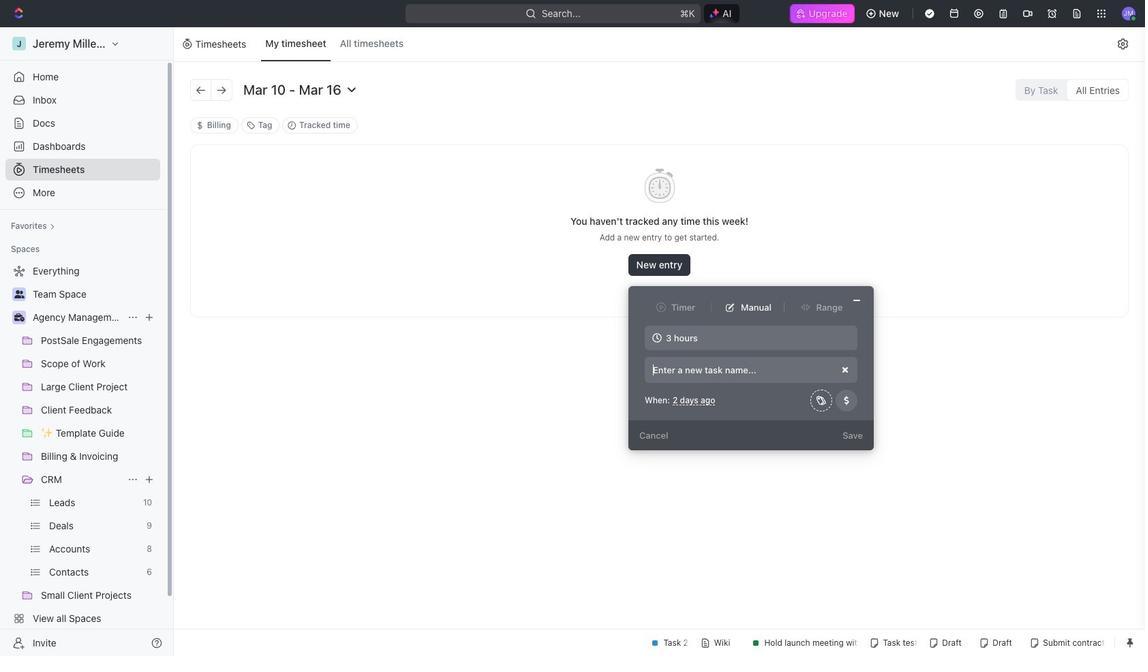 Task type: describe. For each thing, give the bounding box(es) containing it.
Enter time e.g. 3 hours 20 mins text field
[[645, 326, 858, 350]]

Enter a new task name... text field
[[652, 364, 840, 376]]



Task type: locate. For each thing, give the bounding box(es) containing it.
business time image
[[14, 314, 24, 322]]

sidebar navigation
[[0, 27, 174, 657]]

tree inside sidebar navigation
[[5, 260, 160, 653]]

tree
[[5, 260, 160, 653]]



Task type: vqa. For each thing, say whether or not it's contained in the screenshot.
Enter a new task name... text field
yes



